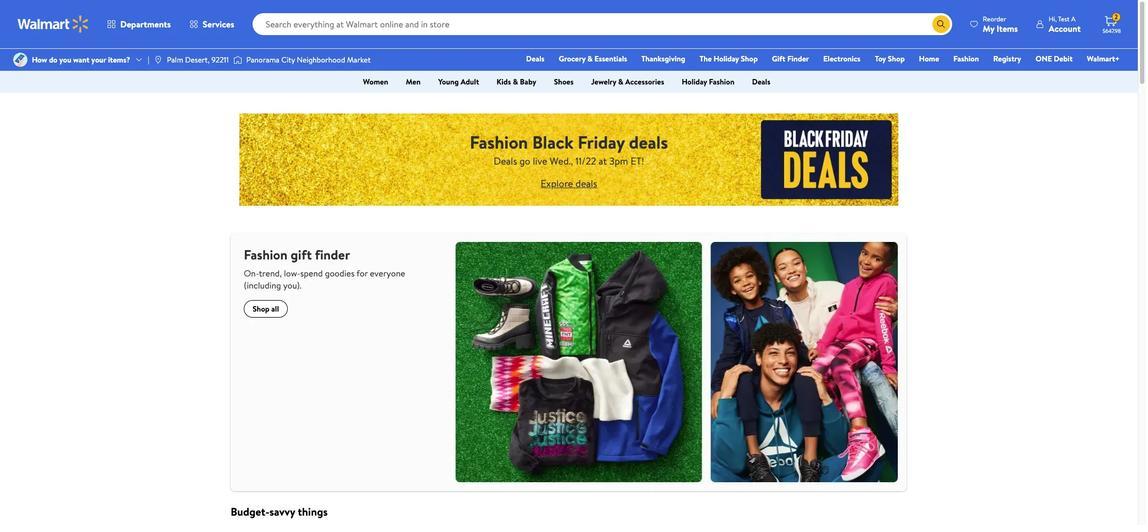 Task type: vqa. For each thing, say whether or not it's contained in the screenshot.
seller related to 586
no



Task type: locate. For each thing, give the bounding box(es) containing it.
fashion down the holiday shop
[[709, 76, 735, 87]]

savvy
[[270, 505, 295, 520]]

deals left go
[[494, 154, 517, 168]]

holiday
[[714, 53, 739, 64], [682, 76, 708, 87]]

shop right toy
[[888, 53, 905, 64]]

desert,
[[185, 54, 210, 65]]

fashion up trend,
[[244, 246, 288, 264]]

gift finder
[[772, 53, 809, 64]]

neighborhood
[[297, 54, 345, 65]]

& right grocery
[[588, 53, 593, 64]]

1 vertical spatial deals
[[752, 76, 771, 87]]

women
[[363, 76, 388, 87]]

deals down gift finder link
[[752, 76, 771, 87]]

& inside 'link'
[[588, 53, 593, 64]]

deal reveal image
[[240, 113, 899, 207]]

0 vertical spatial deals
[[526, 53, 545, 64]]

adult
[[461, 76, 479, 87]]

 image for panorama
[[233, 54, 242, 65]]

the
[[700, 53, 712, 64]]

deals inside fashion black friday deals deals go live wed., 11/22 at 3pm et!
[[629, 130, 668, 154]]

items
[[997, 22, 1019, 34]]

deals down 11/22
[[576, 177, 598, 190]]

1 horizontal spatial shop
[[741, 53, 758, 64]]

budget-
[[231, 505, 270, 520]]

toy shop link
[[870, 53, 910, 65]]

jewelry & accessories
[[591, 76, 665, 87]]

explore deals
[[541, 177, 598, 190]]

deals
[[526, 53, 545, 64], [752, 76, 771, 87], [494, 154, 517, 168]]

fashion black friday deals deals go live wed., 11/22 at 3pm et!
[[470, 130, 668, 168]]

budget-savvy things
[[231, 505, 328, 520]]

black
[[533, 130, 574, 154]]

grocery & essentials
[[559, 53, 627, 64]]

my
[[983, 22, 995, 34]]

& right the kids
[[513, 76, 518, 87]]

toy
[[875, 53, 887, 64]]

goodies
[[325, 268, 355, 280]]

reorder
[[983, 14, 1007, 23]]

holiday right the
[[714, 53, 739, 64]]

how
[[32, 54, 47, 65]]

finder
[[315, 246, 350, 264]]

fashion right the "home"
[[954, 53, 979, 64]]

market
[[347, 54, 371, 65]]

2 horizontal spatial deals
[[752, 76, 771, 87]]

&
[[588, 53, 593, 64], [513, 76, 518, 87], [618, 76, 624, 87]]

account
[[1049, 22, 1081, 34]]

0 horizontal spatial &
[[513, 76, 518, 87]]

 image right 92211
[[233, 54, 242, 65]]

 image left how at left
[[13, 53, 27, 67]]

0 vertical spatial holiday
[[714, 53, 739, 64]]

grocery
[[559, 53, 586, 64]]

deals up baby
[[526, 53, 545, 64]]

want
[[73, 54, 90, 65]]

explore
[[541, 177, 573, 190]]

fashion inside fashion black friday deals deals go live wed., 11/22 at 3pm et!
[[470, 130, 528, 154]]

shoes button
[[545, 73, 583, 91]]

1 vertical spatial holiday
[[682, 76, 708, 87]]

0 horizontal spatial deals
[[494, 154, 517, 168]]

registry link
[[989, 53, 1027, 65]]

& inside dropdown button
[[513, 76, 518, 87]]

 image
[[154, 55, 163, 64]]

shop all link
[[244, 301, 288, 318]]

shop left all
[[253, 304, 270, 315]]

do
[[49, 54, 58, 65]]

fashion inside the fashion gift finder on-trend, low-spend goodies for everyone (including you).
[[244, 246, 288, 264]]

0 vertical spatial deals
[[629, 130, 668, 154]]

fashion
[[954, 53, 979, 64], [709, 76, 735, 87], [470, 130, 528, 154], [244, 246, 288, 264]]

home
[[920, 53, 940, 64]]

hi, test a account
[[1049, 14, 1081, 34]]

1 horizontal spatial holiday
[[714, 53, 739, 64]]

holiday fashion button
[[673, 73, 744, 91]]

shop
[[741, 53, 758, 64], [888, 53, 905, 64], [253, 304, 270, 315]]

& right jewelry
[[618, 76, 624, 87]]

1 horizontal spatial &
[[588, 53, 593, 64]]

one
[[1036, 53, 1053, 64]]

holiday inside dropdown button
[[682, 76, 708, 87]]

panorama
[[246, 54, 280, 65]]

on-
[[244, 268, 259, 280]]

kids
[[497, 76, 511, 87]]

holiday down the
[[682, 76, 708, 87]]

jewelry
[[591, 76, 617, 87]]

 image
[[13, 53, 27, 67], [233, 54, 242, 65]]

grocery & essentials link
[[554, 53, 632, 65]]

test
[[1059, 14, 1070, 23]]

& for jewelry
[[618, 76, 624, 87]]

fashion left live
[[470, 130, 528, 154]]

young adult
[[438, 76, 479, 87]]

1 horizontal spatial deals
[[526, 53, 545, 64]]

1 horizontal spatial  image
[[233, 54, 242, 65]]

2 horizontal spatial &
[[618, 76, 624, 87]]

baby
[[520, 76, 537, 87]]

deals for deals dropdown button
[[752, 76, 771, 87]]

explore deals link
[[541, 177, 598, 190]]

fashion gift finder on-trend, low-spend goodies for everyone (including you).
[[244, 246, 405, 292]]

young adult button
[[430, 73, 488, 91]]

hi,
[[1049, 14, 1057, 23]]

young
[[438, 76, 459, 87]]

items?
[[108, 54, 130, 65]]

deals inside dropdown button
[[752, 76, 771, 87]]

at
[[599, 154, 607, 168]]

2 vertical spatial deals
[[494, 154, 517, 168]]

0 horizontal spatial  image
[[13, 53, 27, 67]]

debit
[[1054, 53, 1073, 64]]

walmart+ link
[[1083, 53, 1125, 65]]

shop up deals dropdown button
[[741, 53, 758, 64]]

finder
[[788, 53, 809, 64]]

& inside dropdown button
[[618, 76, 624, 87]]

deals right 3pm
[[629, 130, 668, 154]]

1 vertical spatial deals
[[576, 177, 598, 190]]

services
[[203, 18, 234, 30]]

wed.,
[[550, 154, 573, 168]]

shoes
[[554, 76, 574, 87]]

1 horizontal spatial deals
[[629, 130, 668, 154]]

city
[[281, 54, 295, 65]]

0 horizontal spatial holiday
[[682, 76, 708, 87]]

fashion for fashion black friday deals deals go live wed., 11/22 at 3pm et!
[[470, 130, 528, 154]]

palm
[[167, 54, 183, 65]]



Task type: describe. For each thing, give the bounding box(es) containing it.
you
[[59, 54, 71, 65]]

Search search field
[[253, 13, 953, 35]]

women button
[[354, 73, 397, 91]]

shop all
[[253, 304, 279, 315]]

departments
[[120, 18, 171, 30]]

trend,
[[259, 268, 282, 280]]

deals link
[[521, 53, 550, 65]]

kids & baby
[[497, 76, 537, 87]]

men
[[406, 76, 421, 87]]

electronics
[[824, 53, 861, 64]]

for
[[357, 268, 368, 280]]

fashion inside dropdown button
[[709, 76, 735, 87]]

essentials
[[595, 53, 627, 64]]

11/22
[[576, 154, 597, 168]]

home link
[[915, 53, 945, 65]]

92211
[[212, 54, 229, 65]]

2 $647.98
[[1103, 12, 1122, 35]]

how do you want your items?
[[32, 54, 130, 65]]

search icon image
[[937, 20, 946, 29]]

holiday fashion
[[682, 76, 735, 87]]

Walmart Site-Wide search field
[[253, 13, 953, 35]]

deals inside fashion black friday deals deals go live wed., 11/22 at 3pm et!
[[494, 154, 517, 168]]

walmart+
[[1088, 53, 1120, 64]]

jewelry & accessories button
[[583, 73, 673, 91]]

your
[[91, 54, 106, 65]]

things
[[298, 505, 328, 520]]

toy shop
[[875, 53, 905, 64]]

go
[[520, 154, 531, 168]]

low-
[[284, 268, 300, 280]]

everyone
[[370, 268, 405, 280]]

thanksgiving link
[[637, 53, 691, 65]]

walmart image
[[18, 15, 89, 33]]

the holiday shop
[[700, 53, 758, 64]]

fashion for fashion gift finder on-trend, low-spend goodies for everyone (including you).
[[244, 246, 288, 264]]

one debit
[[1036, 53, 1073, 64]]

gift
[[291, 246, 312, 264]]

& for kids
[[513, 76, 518, 87]]

services button
[[180, 11, 244, 37]]

(including
[[244, 280, 281, 292]]

accessories
[[626, 76, 665, 87]]

|
[[148, 54, 149, 65]]

palm desert, 92211
[[167, 54, 229, 65]]

2
[[1115, 12, 1119, 22]]

deals button
[[744, 73, 780, 91]]

$647.98
[[1103, 27, 1122, 35]]

gift finder link
[[767, 53, 814, 65]]

live
[[533, 154, 548, 168]]

the holiday shop link
[[695, 53, 763, 65]]

2 horizontal spatial shop
[[888, 53, 905, 64]]

you).
[[283, 280, 302, 292]]

electronics link
[[819, 53, 866, 65]]

friday
[[578, 130, 625, 154]]

a
[[1072, 14, 1076, 23]]

fashion for fashion
[[954, 53, 979, 64]]

3pm
[[610, 154, 629, 168]]

& for grocery
[[588, 53, 593, 64]]

reorder my items
[[983, 14, 1019, 34]]

registry
[[994, 53, 1022, 64]]

one debit link
[[1031, 53, 1078, 65]]

et!
[[631, 154, 645, 168]]

departments button
[[98, 11, 180, 37]]

deals for "deals" link
[[526, 53, 545, 64]]

thanksgiving
[[642, 53, 686, 64]]

fashion link
[[949, 53, 984, 65]]

spend
[[300, 268, 323, 280]]

gift
[[772, 53, 786, 64]]

panorama city neighborhood market
[[246, 54, 371, 65]]

0 horizontal spatial deals
[[576, 177, 598, 190]]

0 horizontal spatial shop
[[253, 304, 270, 315]]

 image for how
[[13, 53, 27, 67]]



